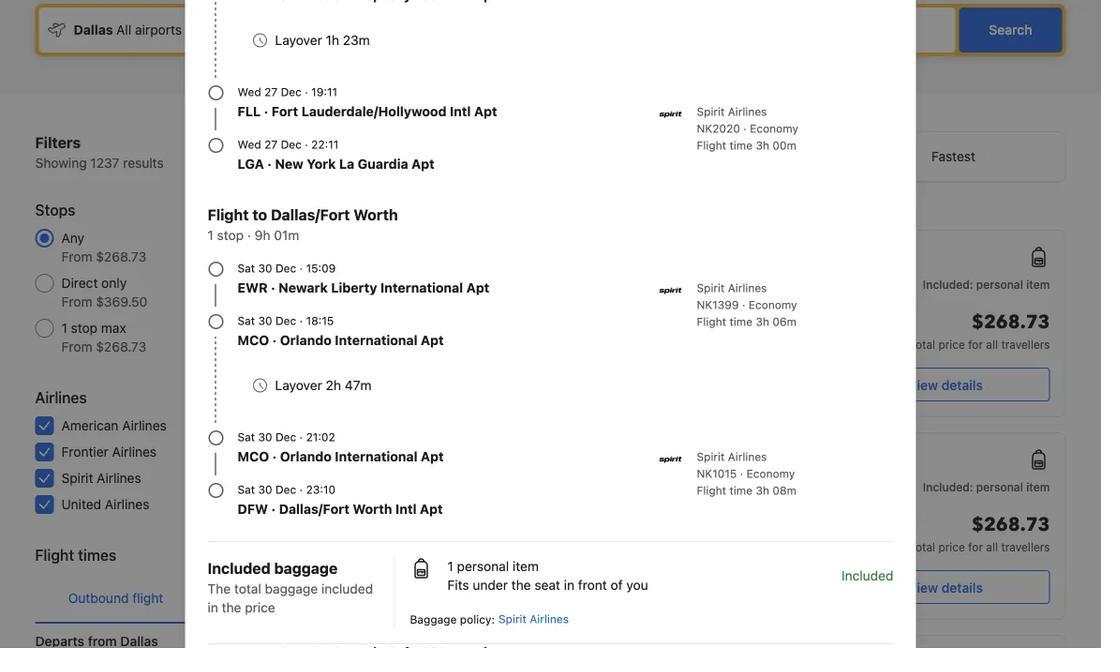 Task type: locate. For each thing, give the bounding box(es) containing it.
dec up newark
[[276, 262, 297, 275]]

30 inside sat 30 dec · 15:09 ewr · newark liberty international apt
[[258, 262, 273, 275]]

american airlines
[[61, 418, 167, 433]]

30 inside sat 30 dec · 21:02 mco · orlando international apt
[[258, 430, 273, 444]]

1 3h from the top
[[756, 139, 770, 152]]

1 spirit airlines image from the top
[[660, 103, 682, 126]]

intl for worth
[[396, 501, 417, 517]]

9h left 07m
[[623, 450, 637, 463]]

view details for second view details button from the bottom
[[909, 377, 984, 392]]

international for sat 30 dec · 18:15 mco · orlando international apt
[[335, 332, 418, 348]]

1 horizontal spatial ewr
[[471, 558, 496, 571]]

2 details from the top
[[942, 580, 984, 595]]

0 vertical spatial from
[[61, 249, 92, 264]]

1 vertical spatial view details
[[909, 580, 984, 595]]

2 vertical spatial international
[[335, 449, 418, 464]]

spirit airlines up baggage
[[411, 589, 482, 602]]

1 mco from the top
[[238, 332, 269, 348]]

dallas/fort
[[271, 206, 350, 224], [279, 501, 350, 517]]

prices may change if there are
[[395, 200, 559, 213]]

time down nk2020
[[730, 139, 753, 152]]

1 travellers from the top
[[1002, 338, 1051, 351]]

item for second view details button from the bottom
[[1027, 278, 1051, 291]]

0 horizontal spatial included
[[208, 559, 271, 577]]

3h left 08m in the bottom right of the page
[[756, 484, 770, 497]]

spirit airlines image left nk1015 on the bottom right of the page
[[660, 448, 682, 471]]

1 vertical spatial $268.73 total price for all travellers
[[910, 512, 1051, 553]]

all
[[987, 338, 999, 351], [987, 540, 999, 553]]

in right seat
[[564, 577, 575, 593]]

flight down nk1399
[[697, 315, 727, 328]]

flight inside spirit airlines nk2020 · economy flight time 3h 00m
[[697, 139, 727, 152]]

included
[[208, 559, 271, 577], [842, 568, 894, 583]]

01m up newark
[[274, 227, 300, 243]]

spirit right policy: at bottom
[[499, 612, 527, 626]]

0 vertical spatial 01m
[[274, 227, 300, 243]]

1 horizontal spatial in
[[564, 577, 575, 593]]

airlines up nk1399
[[728, 281, 768, 294]]

1 stop max from $268.73
[[61, 320, 146, 354]]

0 horizontal spatial ewr
[[238, 280, 268, 295]]

seat
[[535, 577, 561, 593]]

baggage right total
[[265, 581, 318, 596]]

orlando down 18:15
[[280, 332, 332, 348]]

27 for fort
[[265, 85, 278, 98]]

fll
[[238, 104, 261, 119]]

apt inside sat 30 dec · 15:09 ewr · newark liberty international apt
[[467, 280, 490, 295]]

dec left 21:02
[[276, 430, 297, 444]]

from down any
[[61, 249, 92, 264]]

. down the 19:04
[[767, 469, 770, 482]]

airlines down american airlines
[[112, 444, 157, 460]]

from
[[61, 249, 92, 264], [61, 294, 92, 309], [61, 339, 92, 354]]

spirit airlines image left nk2020
[[660, 103, 682, 126]]

sat 30 dec · 15:09 ewr · newark liberty international apt
[[238, 262, 490, 295]]

27 up new
[[265, 138, 278, 151]]

30 inside 15:09 ewr . 30 dec
[[506, 558, 520, 571]]

sat inside sat 30 dec · 18:15 mco · orlando international apt
[[238, 314, 255, 327]]

0 vertical spatial time
[[730, 139, 753, 152]]

economy
[[750, 122, 799, 135], [749, 298, 798, 311], [747, 467, 796, 480]]

15:09 up newark
[[306, 262, 336, 275]]

view details
[[909, 377, 984, 392], [909, 580, 984, 595]]

2 for from the top
[[969, 540, 984, 553]]

economy for orlando international apt
[[747, 467, 796, 480]]

time for newark liberty international apt
[[730, 315, 753, 328]]

$268.73 total price for all travellers for second view details button from the bottom
[[910, 309, 1051, 351]]

ewr inside sat 30 dec · 15:09 ewr · newark liberty international apt
[[238, 280, 268, 295]]

. up under
[[499, 554, 503, 567]]

1 horizontal spatial the
[[512, 577, 531, 593]]

0 vertical spatial tab list
[[396, 132, 1066, 183]]

0 vertical spatial $268.73 total price for all travellers
[[910, 309, 1051, 351]]

worth
[[354, 206, 398, 224], [353, 501, 392, 517]]

1 vertical spatial spirit airlines image
[[660, 448, 682, 471]]

flight left to
[[208, 206, 249, 224]]

1 orlando from the top
[[280, 332, 332, 348]]

1 vertical spatial all
[[987, 540, 999, 553]]

item for 2nd view details button from the top of the page
[[1027, 480, 1051, 493]]

dec down the 19:04
[[790, 473, 811, 486]]

spirit inside spirit airlines nk2020 · economy flight time 3h 00m
[[697, 105, 725, 118]]

23m
[[343, 32, 370, 48]]

2 vertical spatial personal
[[457, 558, 509, 574]]

23:10 inside sat 30 dec · 23:10 dfw · dallas/fort worth intl apt
[[306, 483, 336, 496]]

0 vertical spatial economy
[[750, 122, 799, 135]]

stop inside 1 stop max from $268.73
[[71, 320, 98, 336]]

30 down to
[[258, 262, 273, 275]]

dec left 18:15
[[276, 314, 297, 327]]

dec inside sat 30 dec · 15:09 ewr · newark liberty international apt
[[276, 262, 297, 275]]

sat inside sat 30 dec · 23:10 dfw · dallas/fort worth intl apt
[[238, 483, 255, 496]]

. inside 15:09 ewr . 30 dec
[[499, 554, 503, 567]]

1 horizontal spatial 15:09
[[471, 536, 513, 554]]

international down 492 at the bottom of page
[[335, 449, 418, 464]]

flight
[[697, 139, 727, 152], [208, 206, 249, 224], [697, 315, 727, 328], [697, 484, 727, 497], [35, 546, 74, 564]]

airlines up nk2020
[[728, 105, 768, 118]]

dec inside sat 30 dec · 21:02 mco · orlando international apt
[[276, 430, 297, 444]]

0 vertical spatial item
[[1027, 278, 1051, 291]]

dfw down prices may change if there are
[[471, 270, 497, 283]]

· inside spirit airlines nk1015 · economy flight time 3h 08m
[[741, 467, 744, 480]]

0 vertical spatial 15:09
[[306, 262, 336, 275]]

27 down the 19:04
[[773, 473, 787, 486]]

2 wed from the top
[[238, 138, 261, 151]]

3 time from the top
[[730, 484, 753, 497]]

3h left the 00m
[[756, 139, 770, 152]]

9h
[[255, 227, 271, 243], [623, 450, 637, 463], [621, 535, 635, 549]]

for
[[969, 338, 984, 351], [969, 540, 984, 553]]

international inside sat 30 dec · 18:15 mco · orlando international apt
[[335, 332, 418, 348]]

item
[[1027, 278, 1051, 291], [1027, 480, 1051, 493], [513, 558, 539, 574]]

30 for sat 30 dec · 21:02 mco · orlando international apt
[[258, 430, 273, 444]]

1 horizontal spatial .
[[767, 469, 770, 482]]

included
[[322, 581, 373, 596]]

spirit airlines image for fort lauderdale/hollywood intl apt
[[660, 103, 682, 126]]

1 vertical spatial included:
[[924, 480, 974, 493]]

sat inside sat 30 dec · 15:09 ewr · newark liberty international apt
[[238, 262, 255, 275]]

the
[[208, 581, 231, 596]]

30 down sat 30 dec · 21:02 mco · orlando international apt
[[258, 483, 273, 496]]

2 vertical spatial item
[[513, 558, 539, 574]]

2 time from the top
[[730, 315, 753, 328]]

1 vertical spatial 27
[[265, 138, 278, 151]]

included for included baggage the total baggage included in the price
[[208, 559, 271, 577]]

2 spirit airlines image from the top
[[660, 448, 682, 471]]

international inside sat 30 dec · 21:02 mco · orlando international apt
[[335, 449, 418, 464]]

0 vertical spatial view
[[909, 377, 939, 392]]

intl right 427
[[396, 501, 417, 517]]

lga right spirit airlines image
[[742, 270, 764, 283]]

1 layover from the top
[[275, 32, 322, 48]]

travellers for 2nd view details button from the top of the page
[[1002, 540, 1051, 553]]

2 vertical spatial 1
[[448, 558, 454, 574]]

0 vertical spatial stop
[[217, 227, 244, 243]]

spirit airlines up 'united airlines' at the left of the page
[[61, 470, 141, 486]]

01m up you
[[638, 535, 660, 549]]

0 horizontal spatial 15:09
[[306, 262, 336, 275]]

intl right lauderdale/hollywood
[[450, 104, 471, 119]]

in inside included baggage the total baggage included in the price
[[208, 600, 218, 615]]

economy for newark liberty international apt
[[749, 298, 798, 311]]

ewr left newark
[[238, 280, 268, 295]]

lga left new
[[238, 156, 264, 172]]

1 vertical spatial item
[[1027, 480, 1051, 493]]

30 inside sat 30 dec · 18:15 mco · orlando international apt
[[258, 314, 273, 327]]

30 inside sat 30 dec · 23:10 dfw · dallas/fort worth intl apt
[[258, 483, 273, 496]]

direct
[[61, 275, 98, 291]]

1 horizontal spatial flight
[[284, 590, 315, 606]]

ewr
[[238, 280, 268, 295], [471, 558, 496, 571]]

worth down "guardia"
[[354, 206, 398, 224]]

· inside spirit airlines nk2020 · economy flight time 3h 00m
[[744, 122, 747, 135]]

apt inside wed 27 dec · 22:11 lga · new york la guardia apt
[[412, 156, 435, 172]]

2 view details from the top
[[909, 580, 984, 595]]

international up 47m
[[335, 332, 418, 348]]

spirit up nk1399
[[697, 281, 725, 294]]

2 3h from the top
[[756, 315, 770, 328]]

dallas/fort right to
[[271, 206, 350, 224]]

1 vertical spatial 3h
[[756, 315, 770, 328]]

lga inside 19:04 lga . 27 dec
[[742, 473, 764, 486]]

30 left 18:15
[[258, 314, 273, 327]]

time inside spirit airlines nk2020 · economy flight time 3h 00m
[[730, 139, 753, 152]]

1 vertical spatial view details button
[[842, 570, 1051, 604]]

23:10 up 427
[[306, 483, 336, 496]]

flight left times
[[35, 546, 74, 564]]

1 flight from the left
[[132, 590, 163, 606]]

0 vertical spatial for
[[969, 338, 984, 351]]

0 horizontal spatial 1
[[61, 320, 67, 336]]

1 vertical spatial ewr
[[471, 558, 496, 571]]

flight
[[132, 590, 163, 606], [284, 590, 315, 606]]

sat for sat 30 dec · 18:15 mco · orlando international apt
[[238, 314, 255, 327]]

return flight button
[[196, 574, 358, 623]]

dec inside sat 30 dec · 23:10 dfw · dallas/fort worth intl apt
[[276, 483, 297, 496]]

spirit up nk1015 on the bottom right of the page
[[697, 450, 725, 463]]

1 view details from the top
[[909, 377, 984, 392]]

flight right outbound
[[132, 590, 163, 606]]

orlando down 21:02
[[280, 449, 332, 464]]

0 horizontal spatial flight
[[132, 590, 163, 606]]

1 vertical spatial the
[[222, 600, 241, 615]]

stop inside flight to dallas/fort worth 1 stop · 9h 01m
[[217, 227, 244, 243]]

.
[[767, 469, 770, 482], [499, 554, 503, 567]]

in down the
[[208, 600, 218, 615]]

sat for sat 30 dec · 15:09 ewr · newark liberty international apt
[[238, 262, 255, 275]]

2 from from the top
[[61, 294, 92, 309]]

1 vertical spatial from
[[61, 294, 92, 309]]

2 vertical spatial lga
[[742, 473, 764, 486]]

1 time from the top
[[730, 139, 753, 152]]

baggage up return flight
[[274, 559, 338, 577]]

2 mco from the top
[[238, 449, 269, 464]]

any from $268.73
[[61, 230, 146, 264]]

dfw up total
[[238, 501, 268, 517]]

1 inside flight to dallas/fort worth 1 stop · 9h 01m
[[208, 227, 214, 243]]

travellers
[[1002, 338, 1051, 351], [1002, 540, 1051, 553]]

2 vertical spatial 3h
[[756, 484, 770, 497]]

· inside flight to dallas/fort worth 1 stop · 9h 01m
[[247, 227, 251, 243]]

the down the
[[222, 600, 241, 615]]

3h inside spirit airlines nk1399 · economy flight time 3h 06m
[[756, 315, 770, 328]]

0 vertical spatial lga
[[238, 156, 264, 172]]

27 up fort
[[265, 85, 278, 98]]

sat inside sat 30 dec · 21:02 mco · orlando international apt
[[238, 430, 255, 444]]

2 total from the top
[[910, 540, 936, 553]]

1 vertical spatial worth
[[353, 501, 392, 517]]

view details button
[[842, 368, 1051, 401], [842, 570, 1051, 604]]

flight inside button
[[284, 590, 315, 606]]

9h 01m
[[621, 535, 660, 549]]

1 details from the top
[[942, 377, 984, 392]]

2h
[[326, 377, 341, 393]]

1 vertical spatial tab list
[[35, 574, 358, 625]]

1h
[[326, 32, 340, 48]]

2 orlando from the top
[[280, 449, 332, 464]]

0 horizontal spatial in
[[208, 600, 218, 615]]

airlines right united
[[105, 497, 150, 512]]

01m
[[274, 227, 300, 243], [638, 535, 660, 549]]

27 inside 19:04 lga . 27 dec
[[773, 473, 787, 486]]

0 vertical spatial view details
[[909, 377, 984, 392]]

spirit inside spirit airlines nk1399 · economy flight time 3h 06m
[[697, 281, 725, 294]]

1 personal item fits under the seat in front of you
[[448, 558, 649, 593]]

30
[[258, 262, 273, 275], [258, 314, 273, 327], [258, 430, 273, 444], [258, 483, 273, 496], [506, 558, 520, 571]]

sat 30 dec · 23:10 dfw · dallas/fort worth intl apt
[[238, 483, 443, 517]]

dec down sat 30 dec · 21:02 mco · orlando international apt
[[276, 483, 297, 496]]

21:02
[[306, 430, 335, 444]]

0 horizontal spatial tab list
[[35, 574, 358, 625]]

19:04
[[769, 451, 811, 468]]

0 vertical spatial all
[[987, 338, 999, 351]]

dallas/fort inside flight to dallas/fort worth 1 stop · 9h 01m
[[271, 206, 350, 224]]

3 sat from the top
[[238, 430, 255, 444]]

worth down 36
[[353, 501, 392, 517]]

spirit airlines up 15:09 ewr . 30 dec
[[411, 504, 482, 517]]

27 inside wed 27 dec · 22:11 lga · new york la guardia apt
[[265, 138, 278, 151]]

27 inside wed 27 dec · 19:11 fll · fort lauderdale/hollywood intl apt
[[265, 85, 278, 98]]

frontier airlines
[[61, 444, 157, 460]]

0 vertical spatial details
[[942, 377, 984, 392]]

tab list containing outbound flight
[[35, 574, 358, 625]]

$268.73 inside the any from $268.73
[[96, 249, 146, 264]]

1 vertical spatial layover
[[275, 377, 322, 393]]

1 vertical spatial stop
[[71, 320, 98, 336]]

0 vertical spatial 3h
[[756, 139, 770, 152]]

1
[[208, 227, 214, 243], [61, 320, 67, 336], [448, 558, 454, 574]]

economy up 08m in the bottom right of the page
[[747, 467, 796, 480]]

flight right return
[[284, 590, 315, 606]]

dfw
[[471, 270, 497, 283], [238, 501, 268, 517]]

item inside 1 personal item fits under the seat in front of you
[[513, 558, 539, 574]]

personal inside 1 personal item fits under the seat in front of you
[[457, 558, 509, 574]]

0 vertical spatial price
[[939, 338, 966, 351]]

economy inside spirit airlines nk2020 · economy flight time 3h 00m
[[750, 122, 799, 135]]

time down nk1399
[[730, 315, 753, 328]]

apt inside sat 30 dec · 23:10 dfw · dallas/fort worth intl apt
[[420, 501, 443, 517]]

1 vertical spatial in
[[208, 600, 218, 615]]

0 vertical spatial baggage
[[274, 559, 338, 577]]

economy inside spirit airlines nk1399 · economy flight time 3h 06m
[[749, 298, 798, 311]]

2 vertical spatial economy
[[747, 467, 796, 480]]

0 vertical spatial dallas/fort
[[271, 206, 350, 224]]

1 vertical spatial included: personal item
[[924, 480, 1051, 493]]

0 vertical spatial personal
[[977, 278, 1024, 291]]

mco
[[238, 332, 269, 348], [238, 449, 269, 464]]

dec up new
[[281, 138, 302, 151]]

from down direct only from $369.50
[[61, 339, 92, 354]]

2 travellers from the top
[[1002, 540, 1051, 553]]

spirit up nk2020
[[697, 105, 725, 118]]

wed for lga
[[238, 138, 261, 151]]

wed inside wed 27 dec · 19:11 fll · fort lauderdale/hollywood intl apt
[[238, 85, 261, 98]]

1 vertical spatial 15:09
[[471, 536, 513, 554]]

0 vertical spatial view details button
[[842, 368, 1051, 401]]

economy up the 00m
[[750, 122, 799, 135]]

2 sat from the top
[[238, 314, 255, 327]]

if
[[498, 200, 505, 213]]

0 horizontal spatial 01m
[[274, 227, 300, 243]]

orlando for sat 30 dec · 18:15 mco · orlando international apt
[[280, 332, 332, 348]]

1 vertical spatial travellers
[[1002, 540, 1051, 553]]

dec up seat
[[523, 558, 544, 571]]

1 for from the top
[[969, 338, 984, 351]]

1 vertical spatial spirit airlines
[[411, 504, 482, 517]]

spirit airlines image
[[660, 103, 682, 126], [660, 448, 682, 471]]

intl inside wed 27 dec · 19:11 fll · fort lauderdale/hollywood intl apt
[[450, 104, 471, 119]]

9h 07m
[[623, 450, 663, 463]]

price
[[939, 338, 966, 351], [939, 540, 966, 553], [245, 600, 275, 615]]

0 vertical spatial 1
[[208, 227, 214, 243]]

2 layover from the top
[[275, 377, 322, 393]]

time for fort lauderdale/hollywood intl apt
[[730, 139, 753, 152]]

time
[[730, 139, 753, 152], [730, 315, 753, 328], [730, 484, 753, 497]]

0 horizontal spatial intl
[[396, 501, 417, 517]]

economy inside spirit airlines nk1015 · economy flight time 3h 08m
[[747, 467, 796, 480]]

intl inside sat 30 dec · 23:10 dfw · dallas/fort worth intl apt
[[396, 501, 417, 517]]

fastest button
[[843, 132, 1066, 181]]

1 $268.73 total price for all travellers from the top
[[910, 309, 1051, 351]]

dallas/fort down sat 30 dec · 21:02 mco · orlando international apt
[[279, 501, 350, 517]]

1 vertical spatial international
[[335, 332, 418, 348]]

0 vertical spatial spirit airlines image
[[660, 103, 682, 126]]

max
[[101, 320, 126, 336]]

international right liberty
[[381, 280, 463, 295]]

1 wed from the top
[[238, 85, 261, 98]]

flight times
[[35, 546, 116, 564]]

orlando inside sat 30 dec · 18:15 mco · orlando international apt
[[280, 332, 332, 348]]

1 vertical spatial total
[[910, 540, 936, 553]]

economy up 06m
[[749, 298, 798, 311]]

1 horizontal spatial dfw
[[471, 270, 497, 283]]

$268.73 total price for all travellers
[[910, 309, 1051, 351], [910, 512, 1051, 553]]

1 from from the top
[[61, 249, 92, 264]]

0 vertical spatial 9h
[[255, 227, 271, 243]]

flight for return flight
[[284, 590, 315, 606]]

layover left 2h
[[275, 377, 322, 393]]

1 horizontal spatial included
[[842, 568, 894, 583]]

flight inside button
[[132, 590, 163, 606]]

spirit airlines nk1399 · economy flight time 3h 06m
[[697, 281, 798, 328]]

23:10 down 08m in the bottom right of the page
[[769, 536, 811, 554]]

1 vertical spatial for
[[969, 540, 984, 553]]

1 sat from the top
[[238, 262, 255, 275]]

15:09 up under
[[471, 536, 513, 554]]

1 horizontal spatial 1
[[208, 227, 214, 243]]

36
[[341, 444, 358, 460]]

flight inside spirit airlines nk1399 · economy flight time 3h 06m
[[697, 315, 727, 328]]

tab list
[[396, 132, 1066, 183], [35, 574, 358, 625]]

2 horizontal spatial 1
[[448, 558, 454, 574]]

1 vertical spatial personal
[[977, 480, 1024, 493]]

spirit right 427
[[411, 504, 439, 517]]

outbound flight button
[[35, 574, 196, 623]]

from inside the any from $268.73
[[61, 249, 92, 264]]

0 vertical spatial international
[[381, 280, 463, 295]]

ewr up under
[[471, 558, 496, 571]]

wed up fll on the top of the page
[[238, 85, 261, 98]]

orlando inside sat 30 dec · 21:02 mco · orlando international apt
[[280, 449, 332, 464]]

$268.73 inside 1 stop max from $268.73
[[96, 339, 146, 354]]

lga
[[238, 156, 264, 172], [742, 270, 764, 283], [742, 473, 764, 486]]

dec
[[281, 85, 302, 98], [281, 138, 302, 151], [276, 262, 297, 275], [276, 314, 297, 327], [276, 430, 297, 444], [790, 473, 811, 486], [276, 483, 297, 496], [523, 558, 544, 571]]

baggage
[[410, 613, 457, 626]]

the left seat
[[512, 577, 531, 593]]

1 horizontal spatial intl
[[450, 104, 471, 119]]

1 vertical spatial intl
[[396, 501, 417, 517]]

0 vertical spatial in
[[564, 577, 575, 593]]

time inside spirit airlines nk1399 · economy flight time 3h 06m
[[730, 315, 753, 328]]

lga left 08m in the bottom right of the page
[[742, 473, 764, 486]]

0 horizontal spatial .
[[499, 554, 503, 567]]

· inside spirit airlines nk1399 · economy flight time 3h 06m
[[743, 298, 746, 311]]

time down nk1015 on the bottom right of the page
[[730, 484, 753, 497]]

intl for lauderdale/hollywood
[[450, 104, 471, 119]]

layover left 1h
[[275, 32, 322, 48]]

1 inside 1 personal item fits under the seat in front of you
[[448, 558, 454, 574]]

time for orlando international apt
[[730, 484, 753, 497]]

3h inside spirit airlines nk2020 · economy flight time 3h 00m
[[756, 139, 770, 152]]

worth inside flight to dallas/fort worth 1 stop · 9h 01m
[[354, 206, 398, 224]]

personal
[[977, 278, 1024, 291], [977, 480, 1024, 493], [457, 558, 509, 574]]

time inside spirit airlines nk1015 · economy flight time 3h 08m
[[730, 484, 753, 497]]

3h inside spirit airlines nk1015 · economy flight time 3h 08m
[[756, 484, 770, 497]]

flight down nk1015 on the bottom right of the page
[[697, 484, 727, 497]]

international inside sat 30 dec · 15:09 ewr · newark liberty international apt
[[381, 280, 463, 295]]

1 vertical spatial .
[[499, 554, 503, 567]]

1 horizontal spatial stop
[[217, 227, 244, 243]]

flight inside spirit airlines nk1015 · economy flight time 3h 08m
[[697, 484, 727, 497]]

from inside 1 stop max from $268.73
[[61, 339, 92, 354]]

0 vertical spatial wed
[[238, 85, 261, 98]]

9h inside flight to dallas/fort worth 1 stop · 9h 01m
[[255, 227, 271, 243]]

1 vertical spatial time
[[730, 315, 753, 328]]

wed inside wed 27 dec · 22:11 lga · new york la guardia apt
[[238, 138, 261, 151]]

airlines up nk1015 on the bottom right of the page
[[728, 450, 768, 463]]

188
[[335, 275, 358, 291]]

9h up you
[[621, 535, 635, 549]]

4 sat from the top
[[238, 483, 255, 496]]

1 inside 1 stop max from $268.73
[[61, 320, 67, 336]]

3h for fort lauderdale/hollywood intl apt
[[756, 139, 770, 152]]

3 from from the top
[[61, 339, 92, 354]]

1 vertical spatial dallas/fort
[[279, 501, 350, 517]]

2 $268.73 total price for all travellers from the top
[[910, 512, 1051, 553]]

filters showing 1237 results
[[35, 134, 164, 171]]

0 vertical spatial .
[[767, 469, 770, 482]]

dec inside sat 30 dec · 18:15 mco · orlando international apt
[[276, 314, 297, 327]]

1 vertical spatial dfw
[[238, 501, 268, 517]]

flight down nk2020
[[697, 139, 727, 152]]

. inside 19:04 lga . 27 dec
[[767, 469, 770, 482]]

included inside included baggage the total baggage included in the price
[[208, 559, 271, 577]]

airlines up frontier airlines
[[122, 418, 167, 433]]

1 total from the top
[[910, 338, 936, 351]]

9h down to
[[255, 227, 271, 243]]

apt inside sat 30 dec · 18:15 mco · orlando international apt
[[421, 332, 444, 348]]

2 flight from the left
[[284, 590, 315, 606]]

airlines down seat
[[530, 612, 569, 626]]

dec inside wed 27 dec · 22:11 lga · new york la guardia apt
[[281, 138, 302, 151]]

0 vertical spatial worth
[[354, 206, 398, 224]]

2 view from the top
[[909, 580, 939, 595]]

30 left 21:02
[[258, 430, 273, 444]]

total
[[910, 338, 936, 351], [910, 540, 936, 553]]

spirit up united
[[61, 470, 93, 486]]

27
[[265, 85, 278, 98], [265, 138, 278, 151], [773, 473, 787, 486]]

international for sat 30 dec · 21:02 mco · orlando international apt
[[335, 449, 418, 464]]

layover 2h 47m
[[275, 377, 372, 393]]

9h for 9h 01m
[[621, 535, 635, 549]]

spirit inside spirit airlines nk1015 · economy flight time 3h 08m
[[697, 450, 725, 463]]

. for 19:04
[[767, 469, 770, 482]]

dec for sat 30 dec · 15:09 ewr · newark liberty international apt
[[276, 262, 297, 275]]

0 vertical spatial travellers
[[1002, 338, 1051, 351]]

3h left 06m
[[756, 315, 770, 328]]

dec up fort
[[281, 85, 302, 98]]

0 vertical spatial 27
[[265, 85, 278, 98]]

1 vertical spatial 1
[[61, 320, 67, 336]]

from inside direct only from $369.50
[[61, 294, 92, 309]]

1 included: personal item from the top
[[924, 278, 1051, 291]]

layover for layover 1h 23m
[[275, 32, 322, 48]]

30 up under
[[506, 558, 520, 571]]

1 view from the top
[[909, 377, 939, 392]]

details
[[942, 377, 984, 392], [942, 580, 984, 595]]

1 vertical spatial view
[[909, 580, 939, 595]]

1 vertical spatial baggage
[[265, 581, 318, 596]]

spirit
[[697, 105, 725, 118], [697, 281, 725, 294], [697, 450, 725, 463], [61, 470, 93, 486], [411, 504, 439, 517], [411, 589, 439, 602], [499, 612, 527, 626]]

15:09 inside sat 30 dec · 15:09 ewr · newark liberty international apt
[[306, 262, 336, 275]]

3 3h from the top
[[756, 484, 770, 497]]

dfw inside sat 30 dec · 23:10 dfw · dallas/fort worth intl apt
[[238, 501, 268, 517]]

0 vertical spatial total
[[910, 338, 936, 351]]

layover
[[275, 32, 322, 48], [275, 377, 322, 393]]

0 horizontal spatial 23:10
[[306, 483, 336, 496]]

mco inside sat 30 dec · 21:02 mco · orlando international apt
[[238, 449, 269, 464]]

from down direct
[[61, 294, 92, 309]]

flight for fort lauderdale/hollywood intl apt
[[697, 139, 727, 152]]

dec inside wed 27 dec · 19:11 fll · fort lauderdale/hollywood intl apt
[[281, 85, 302, 98]]

sat for sat 30 dec · 23:10 dfw · dallas/fort worth intl apt
[[238, 483, 255, 496]]

wed down fll on the top of the page
[[238, 138, 261, 151]]

york
[[307, 156, 336, 172]]

2 vertical spatial 9h
[[621, 535, 635, 549]]

the
[[512, 577, 531, 593], [222, 600, 241, 615]]

mco inside sat 30 dec · 18:15 mco · orlando international apt
[[238, 332, 269, 348]]



Task type: describe. For each thing, give the bounding box(es) containing it.
flight for outbound flight
[[132, 590, 163, 606]]

airlines up 15:09 ewr . 30 dec
[[442, 504, 482, 517]]

airlines inside spirit airlines nk1015 · economy flight time 3h 08m
[[728, 450, 768, 463]]

airlines inside spirit airlines nk2020 · economy flight time 3h 00m
[[728, 105, 768, 118]]

the inside included baggage the total baggage included in the price
[[222, 600, 241, 615]]

mco for sat 30 dec · 18:15 mco · orlando international apt
[[238, 332, 269, 348]]

sat 30 dec · 21:02 mco · orlando international apt
[[238, 430, 444, 464]]

times
[[78, 546, 116, 564]]

total for second view details button from the bottom
[[910, 338, 936, 351]]

15:09 ewr . 30 dec
[[471, 536, 544, 571]]

apt inside wed 27 dec · 19:11 fll · fort lauderdale/hollywood intl apt
[[474, 104, 498, 119]]

tab list containing cheapest
[[396, 132, 1066, 183]]

spirit airlines image
[[660, 279, 682, 302]]

1 for 1 personal item fits under the seat in front of you
[[448, 558, 454, 574]]

united airlines
[[61, 497, 150, 512]]

wed 27 dec · 22:11 lga · new york la guardia apt
[[238, 138, 435, 172]]

frontier
[[61, 444, 109, 460]]

stops
[[35, 201, 76, 219]]

prices
[[395, 200, 428, 213]]

3h for orlando international apt
[[756, 484, 770, 497]]

spirit airlines nk2020 · economy flight time 3h 00m
[[697, 105, 799, 152]]

may
[[431, 200, 453, 213]]

1 view details button from the top
[[842, 368, 1051, 401]]

wed 27 dec · 19:11 fll · fort lauderdale/hollywood intl apt
[[238, 85, 498, 119]]

mco for sat 30 dec · 21:02 mco · orlando international apt
[[238, 449, 269, 464]]

07m
[[640, 450, 663, 463]]

airlines inside spirit airlines nk1399 · economy flight time 3h 06m
[[728, 281, 768, 294]]

liberty
[[331, 280, 377, 295]]

results
[[123, 155, 164, 171]]

spirit airlines link
[[499, 612, 569, 626]]

lga inside wed 27 dec · 22:11 lga · new york la guardia apt
[[238, 156, 264, 172]]

cheapest button
[[619, 132, 843, 181]]

2 included: from the top
[[924, 480, 974, 493]]

spirit airlines image for orlando international apt
[[660, 448, 682, 471]]

dec for sat 30 dec · 23:10 dfw · dallas/fort worth intl apt
[[276, 483, 297, 496]]

search
[[990, 22, 1033, 38]]

2 included: personal item from the top
[[924, 480, 1051, 493]]

spirit airlines nk1015 · economy flight time 3h 08m
[[697, 450, 797, 497]]

00m
[[773, 139, 797, 152]]

under
[[473, 577, 508, 593]]

. for 15:09
[[499, 554, 503, 567]]

change
[[456, 200, 495, 213]]

apt inside sat 30 dec · 21:02 mco · orlando international apt
[[421, 449, 444, 464]]

492
[[333, 418, 358, 433]]

baggage policy: spirit airlines
[[410, 612, 569, 626]]

dec for wed 27 dec · 19:11 fll · fort lauderdale/hollywood intl apt
[[281, 85, 302, 98]]

nk1399
[[697, 298, 740, 311]]

price inside included baggage the total baggage included in the price
[[245, 600, 275, 615]]

la
[[339, 156, 355, 172]]

nk1015
[[697, 467, 737, 480]]

total
[[234, 581, 261, 596]]

dec inside 19:04 lga . 27 dec
[[790, 473, 811, 486]]

19:11
[[312, 85, 338, 98]]

to
[[253, 206, 267, 224]]

any
[[61, 230, 84, 246]]

total for 2nd view details button from the top of the page
[[910, 540, 936, 553]]

22:11
[[312, 138, 339, 151]]

worth inside sat 30 dec · 23:10 dfw · dallas/fort worth intl apt
[[353, 501, 392, 517]]

spirit inside 'baggage policy: spirit airlines'
[[499, 612, 527, 626]]

you
[[627, 577, 649, 593]]

spirit up baggage
[[411, 589, 439, 602]]

fits
[[448, 577, 470, 593]]

front
[[578, 577, 608, 593]]

30 for sat 30 dec · 18:15 mco · orlando international apt
[[258, 314, 273, 327]]

15:09 inside 15:09 ewr . 30 dec
[[471, 536, 513, 554]]

sat for sat 30 dec · 21:02 mco · orlando international apt
[[238, 430, 255, 444]]

30 for sat 30 dec · 15:09 ewr · newark liberty international apt
[[258, 262, 273, 275]]

2 vertical spatial spirit airlines
[[411, 589, 482, 602]]

flight for newark liberty international apt
[[697, 315, 727, 328]]

united
[[61, 497, 101, 512]]

27 for new
[[265, 138, 278, 151]]

are
[[539, 200, 556, 213]]

19:04 lga . 27 dec
[[742, 451, 811, 486]]

08m
[[773, 484, 797, 497]]

airlines inside 'baggage policy: spirit airlines'
[[530, 612, 569, 626]]

47m
[[345, 377, 372, 393]]

$268.73 total price for all travellers for 2nd view details button from the top of the page
[[910, 512, 1051, 553]]

filters
[[35, 134, 81, 151]]

return flight
[[240, 590, 315, 606]]

direct only from $369.50
[[61, 275, 148, 309]]

1 vertical spatial price
[[939, 540, 966, 553]]

only
[[101, 275, 127, 291]]

3h for newark liberty international apt
[[756, 315, 770, 328]]

economy for fort lauderdale/hollywood intl apt
[[750, 122, 799, 135]]

1 horizontal spatial 01m
[[638, 535, 660, 549]]

in inside 1 personal item fits under the seat in front of you
[[564, 577, 575, 593]]

cheapest
[[702, 149, 760, 164]]

18:15
[[306, 314, 334, 327]]

included baggage the total baggage included in the price
[[208, 559, 373, 615]]

2 view details button from the top
[[842, 570, 1051, 604]]

dallas/fort inside sat 30 dec · 23:10 dfw · dallas/fort worth intl apt
[[279, 501, 350, 517]]

the inside 1 personal item fits under the seat in front of you
[[512, 577, 531, 593]]

layover for layover 2h 47m
[[275, 377, 322, 393]]

flight for orlando international apt
[[697, 484, 727, 497]]

9h for 9h 07m
[[623, 450, 637, 463]]

airlines up policy: at bottom
[[442, 589, 482, 602]]

guardia
[[358, 156, 409, 172]]

fastest
[[932, 149, 976, 164]]

american
[[61, 418, 119, 433]]

dec inside 15:09 ewr . 30 dec
[[523, 558, 544, 571]]

1152
[[330, 320, 358, 336]]

return
[[240, 590, 280, 606]]

1 for 1 stop max from $268.73
[[61, 320, 67, 336]]

flight inside flight to dallas/fort worth 1 stop · 9h 01m
[[208, 206, 249, 224]]

dec for wed 27 dec · 22:11 lga · new york la guardia apt
[[281, 138, 302, 151]]

travellers for second view details button from the bottom
[[1002, 338, 1051, 351]]

lauderdale/hollywood
[[302, 104, 447, 119]]

1237
[[90, 155, 120, 171]]

ewr inside 15:09 ewr . 30 dec
[[471, 558, 496, 571]]

0 vertical spatial spirit airlines
[[61, 470, 141, 486]]

dec for sat 30 dec · 21:02 mco · orlando international apt
[[276, 430, 297, 444]]

1 vertical spatial lga
[[742, 270, 764, 283]]

showing
[[35, 155, 87, 171]]

of
[[611, 577, 623, 593]]

30 for sat 30 dec · 23:10 dfw · dallas/fort worth intl apt
[[258, 483, 273, 496]]

new
[[275, 156, 304, 172]]

included for included
[[842, 568, 894, 583]]

airlines down frontier airlines
[[97, 470, 141, 486]]

flight to dallas/fort worth 1 stop · 9h 01m
[[208, 206, 398, 243]]

wed for fll
[[238, 85, 261, 98]]

1 included: from the top
[[924, 278, 974, 291]]

01m inside flight to dallas/fort worth 1 stop · 9h 01m
[[274, 227, 300, 243]]

airlines up american
[[35, 389, 87, 407]]

1 all from the top
[[987, 338, 999, 351]]

search button
[[960, 8, 1063, 53]]

outbound
[[68, 590, 129, 606]]

view details for 2nd view details button from the top of the page
[[909, 580, 984, 595]]

$369.50
[[96, 294, 148, 309]]

newark
[[279, 280, 328, 295]]

2 all from the top
[[987, 540, 999, 553]]

427
[[334, 497, 358, 512]]

dec for sat 30 dec · 18:15 mco · orlando international apt
[[276, 314, 297, 327]]

outbound flight
[[68, 590, 163, 606]]

1 horizontal spatial 23:10
[[769, 536, 811, 554]]

orlando for sat 30 dec · 21:02 mco · orlando international apt
[[280, 449, 332, 464]]

nk2020
[[697, 122, 741, 135]]

sat 30 dec · 18:15 mco · orlando international apt
[[238, 314, 444, 348]]

layover 1h 23m
[[275, 32, 370, 48]]

06m
[[773, 315, 797, 328]]

fort
[[272, 104, 298, 119]]

policy:
[[460, 613, 495, 626]]



Task type: vqa. For each thing, say whether or not it's contained in the screenshot.
the 23:10
yes



